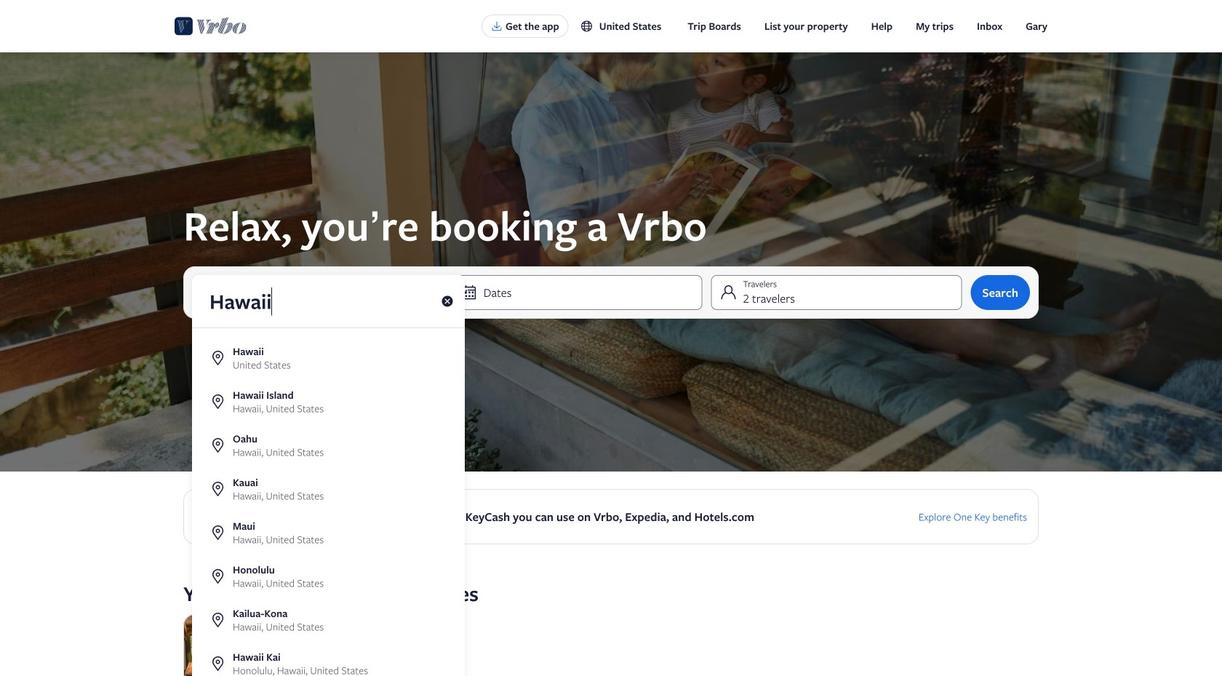 Task type: describe. For each thing, give the bounding box(es) containing it.
clear going to image
[[441, 295, 454, 308]]

Going to text field
[[192, 275, 465, 327]]

Save "Fun" place! — Exceptional" —near Oaklawn Park, Garvin Gardens and Restaurants to a trip checkbox
[[313, 623, 337, 646]]

small image
[[581, 20, 594, 33]]



Task type: vqa. For each thing, say whether or not it's contained in the screenshot.
PREVIOUS MONTH icon
no



Task type: locate. For each thing, give the bounding box(es) containing it.
one key blue tier image
[[195, 501, 227, 533]]

wizard region
[[0, 52, 1223, 676]]

main content
[[0, 52, 1223, 676]]

download the app button image
[[491, 20, 503, 32]]

back porch image
[[183, 614, 345, 676]]

vrbo logo image
[[175, 15, 247, 38]]



